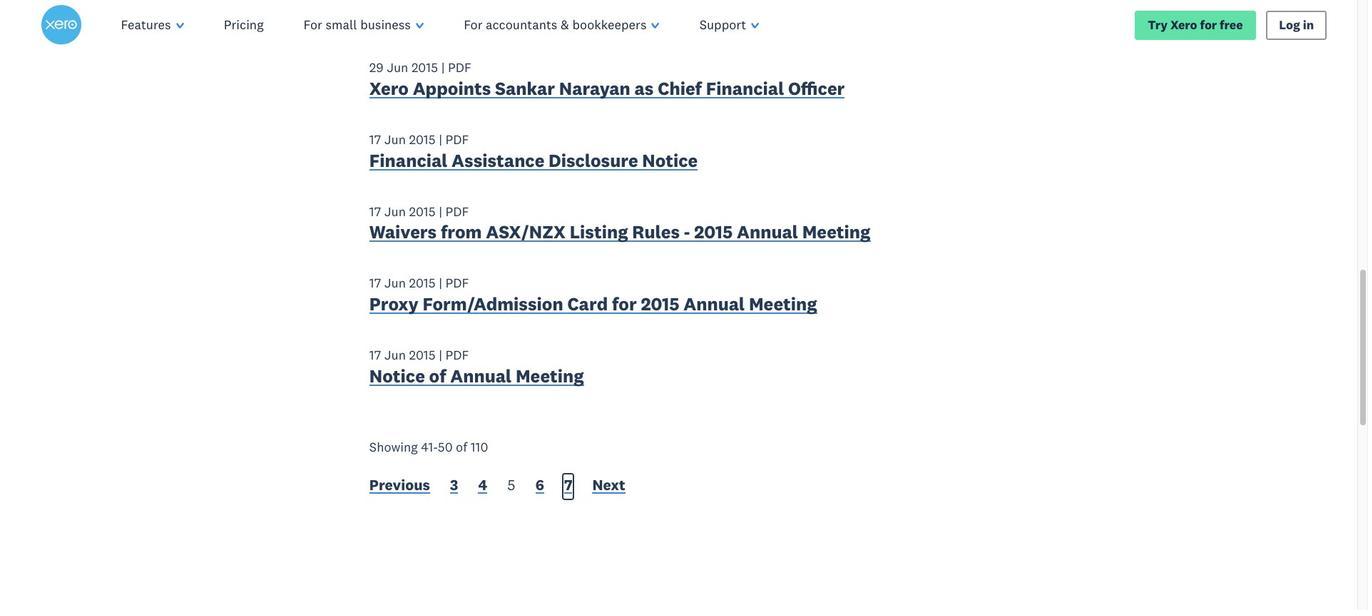 Task type: locate. For each thing, give the bounding box(es) containing it.
3 17 from the top
[[370, 275, 381, 291]]

| down from
[[439, 275, 442, 291]]

2 vertical spatial notice
[[370, 364, 425, 387]]

pdf inside '17 jun 2015 | pdf proxy form/admission card for 2015 annual meeting'
[[446, 275, 469, 291]]

17 for waivers
[[370, 203, 381, 220]]

41
[[421, 439, 433, 455]]

4 17 from the top
[[370, 347, 381, 363]]

in
[[1303, 17, 1314, 32]]

17 jun 2015 | pdf waivers from asx/nzx listing rules - 2015 annual meeting
[[370, 203, 871, 244]]

0 vertical spatial notice
[[538, 5, 593, 28]]

annual inside '17 jun 2015 | pdf proxy form/admission card for 2015 annual meeting'
[[684, 293, 745, 315]]

| down appoints
[[439, 131, 442, 148]]

1 horizontal spatial xero
[[1171, 17, 1198, 32]]

2015 inside 17 jun 2015 | pdf notice of annual meeting
[[409, 347, 436, 363]]

disclosure inside 17 jun 2015 | pdf financial assistance disclosure notice
[[549, 149, 638, 172]]

50
[[438, 439, 453, 455]]

2 vertical spatial annual
[[450, 364, 512, 387]]

meeting
[[802, 221, 871, 244], [749, 293, 818, 315], [516, 364, 584, 387]]

jun for notice
[[384, 347, 406, 363]]

meeting inside 17 jun 2015 | pdf waivers from asx/nzx listing rules - 2015 annual meeting
[[802, 221, 871, 244]]

| inside 17 jun 2015 | pdf waivers from asx/nzx listing rules - 2015 annual meeting
[[439, 203, 442, 220]]

annual
[[737, 221, 798, 244], [684, 293, 745, 315], [450, 364, 512, 387]]

7
[[564, 475, 573, 495]]

pdf up assistance
[[446, 131, 469, 148]]

17 inside 17 jun 2015 | pdf financial assistance disclosure notice
[[370, 131, 381, 148]]

pdf for form/admission
[[446, 275, 469, 291]]

jun inside 17 jun 2015 | pdf notice of annual meeting
[[384, 347, 406, 363]]

1 vertical spatial financial
[[370, 149, 448, 172]]

accountants
[[486, 16, 558, 33]]

- right showing
[[433, 439, 438, 455]]

2 horizontal spatial notice
[[642, 149, 698, 172]]

5
[[508, 475, 516, 495]]

- left d
[[597, 5, 604, 28]]

2 vertical spatial meeting
[[516, 364, 584, 387]]

1 vertical spatial meeting
[[749, 293, 818, 315]]

card
[[568, 293, 608, 315]]

1 horizontal spatial financial
[[706, 77, 784, 100]]

pdf for of
[[446, 347, 469, 363]]

1 horizontal spatial disclosure
[[549, 149, 638, 172]]

0 horizontal spatial for
[[612, 293, 637, 315]]

2015 for proxy form/admission card for 2015 annual meeting
[[409, 275, 436, 291]]

1 horizontal spatial -
[[597, 5, 604, 28]]

| inside 17 jun 2015 | pdf financial assistance disclosure notice
[[439, 131, 442, 148]]

2015 for notice of annual meeting
[[409, 347, 436, 363]]

1 vertical spatial xero
[[370, 77, 409, 100]]

financial
[[706, 77, 784, 100], [370, 149, 448, 172]]

log
[[1280, 17, 1301, 32]]

try xero for free link
[[1135, 10, 1256, 40]]

0 horizontal spatial for
[[304, 16, 322, 33]]

1 horizontal spatial for
[[464, 16, 483, 33]]

17 for financial
[[370, 131, 381, 148]]

pdf up 'notice of annual meeting' link
[[446, 347, 469, 363]]

2015 for waivers from asx/nzx listing rules - 2015 annual meeting
[[409, 203, 436, 220]]

| up 'notice of annual meeting' link
[[439, 347, 442, 363]]

jun for financial
[[384, 131, 406, 148]]

pdf inside 17 jun 2015 | pdf notice of annual meeting
[[446, 347, 469, 363]]

for left accountants
[[464, 16, 483, 33]]

17 inside 17 jun 2015 | pdf waivers from asx/nzx listing rules - 2015 annual meeting
[[370, 203, 381, 220]]

listing
[[570, 221, 628, 244]]

29
[[370, 60, 384, 76]]

small
[[326, 16, 357, 33]]

jun inside 17 jun 2015 | pdf financial assistance disclosure notice
[[384, 131, 406, 148]]

2 for from the left
[[464, 16, 483, 33]]

1 horizontal spatial notice
[[538, 5, 593, 28]]

|
[[441, 60, 445, 76], [439, 131, 442, 148], [439, 203, 442, 220], [439, 275, 442, 291], [439, 347, 442, 363]]

0 horizontal spatial disclosure
[[444, 5, 534, 28]]

0 horizontal spatial of
[[429, 364, 446, 387]]

0 vertical spatial xero
[[1171, 17, 1198, 32]]

2 horizontal spatial -
[[684, 221, 690, 244]]

business
[[360, 16, 411, 33]]

xero down 29
[[370, 77, 409, 100]]

pdf inside 17 jun 2015 | pdf waivers from asx/nzx listing rules - 2015 annual meeting
[[446, 203, 469, 220]]

1 vertical spatial annual
[[684, 293, 745, 315]]

for for for accountants & bookkeepers
[[464, 16, 483, 33]]

2 17 from the top
[[370, 203, 381, 220]]

0 horizontal spatial financial
[[370, 149, 448, 172]]

1 vertical spatial for
[[612, 293, 637, 315]]

annual inside 17 jun 2015 | pdf waivers from asx/nzx listing rules - 2015 annual meeting
[[737, 221, 798, 244]]

4 button
[[478, 475, 488, 498]]

17 inside 17 jun 2015 | pdf notice of annual meeting
[[370, 347, 381, 363]]

0 vertical spatial financial
[[706, 77, 784, 100]]

0 horizontal spatial -
[[433, 439, 438, 455]]

| inside 17 jun 2015 | pdf notice of annual meeting
[[439, 347, 442, 363]]

disclosure
[[444, 5, 534, 28], [549, 149, 638, 172]]

3 button
[[450, 475, 458, 498]]

0 horizontal spatial notice
[[370, 364, 425, 387]]

-
[[597, 5, 604, 28], [684, 221, 690, 244], [433, 439, 438, 455]]

meeting inside '17 jun 2015 | pdf proxy form/admission card for 2015 annual meeting'
[[749, 293, 818, 315]]

1 for from the left
[[304, 16, 322, 33]]

for left small on the left top of the page
[[304, 16, 322, 33]]

| up appoints
[[441, 60, 445, 76]]

jun inside 17 jun 2015 | pdf waivers from asx/nzx listing rules - 2015 annual meeting
[[384, 203, 406, 220]]

log in
[[1280, 17, 1314, 32]]

form/admission
[[423, 293, 563, 315]]

xero homepage image
[[41, 5, 81, 45]]

pdf inside 17 jun 2015 | pdf financial assistance disclosure notice
[[446, 131, 469, 148]]

proxy form/admission card for 2015 annual meeting link
[[370, 293, 818, 319]]

jun inside '17 jun 2015 | pdf proxy form/admission card for 2015 annual meeting'
[[384, 275, 406, 291]]

1 17 from the top
[[370, 131, 381, 148]]

0 vertical spatial of
[[429, 364, 446, 387]]

jun
[[387, 60, 408, 76], [384, 131, 406, 148], [384, 203, 406, 220], [384, 275, 406, 291], [384, 347, 406, 363]]

5 button
[[508, 475, 516, 498]]

- right rules
[[684, 221, 690, 244]]

of up 50
[[429, 364, 446, 387]]

| inside '17 jun 2015 | pdf proxy form/admission card for 2015 annual meeting'
[[439, 275, 442, 291]]

of right 50
[[456, 439, 467, 455]]

17 inside '17 jun 2015 | pdf proxy form/admission card for 2015 annual meeting'
[[370, 275, 381, 291]]

2015 inside 29 jun 2015 | pdf xero appoints sankar narayan as chief financial officer
[[412, 60, 438, 76]]

notice of annual meeting link
[[370, 364, 584, 391]]

1 vertical spatial notice
[[642, 149, 698, 172]]

pdf up form/admission at the left of the page
[[446, 275, 469, 291]]

pdf up from
[[446, 203, 469, 220]]

xero right try
[[1171, 17, 1198, 32]]

2015 inside 17 jun 2015 | pdf financial assistance disclosure notice
[[409, 131, 436, 148]]

jun for waivers
[[384, 203, 406, 220]]

jun inside 29 jun 2015 | pdf xero appoints sankar narayan as chief financial officer
[[387, 60, 408, 76]]

for right card
[[612, 293, 637, 315]]

17
[[370, 131, 381, 148], [370, 203, 381, 220], [370, 275, 381, 291], [370, 347, 381, 363]]

1 vertical spatial disclosure
[[549, 149, 638, 172]]

try
[[1148, 17, 1168, 32]]

jun for xero
[[387, 60, 408, 76]]

for left free
[[1200, 17, 1217, 32]]

appoints
[[413, 77, 491, 100]]

for
[[1200, 17, 1217, 32], [612, 293, 637, 315]]

pdf up appoints
[[448, 60, 472, 76]]

for
[[304, 16, 322, 33], [464, 16, 483, 33]]

pdf
[[448, 60, 472, 76], [446, 131, 469, 148], [446, 203, 469, 220], [446, 275, 469, 291], [446, 347, 469, 363]]

for accountants & bookkeepers
[[464, 16, 647, 33]]

1 vertical spatial of
[[456, 439, 467, 455]]

0 vertical spatial annual
[[737, 221, 798, 244]]

0 vertical spatial -
[[597, 5, 604, 28]]

1 horizontal spatial for
[[1200, 17, 1217, 32]]

| inside 29 jun 2015 | pdf xero appoints sankar narayan as chief financial officer
[[441, 60, 445, 76]]

| up from
[[439, 203, 442, 220]]

financial inside 17 jun 2015 | pdf financial assistance disclosure notice
[[370, 149, 448, 172]]

1 vertical spatial -
[[684, 221, 690, 244]]

meeting inside 17 jun 2015 | pdf notice of annual meeting
[[516, 364, 584, 387]]

pdf inside 29 jun 2015 | pdf xero appoints sankar narayan as chief financial officer
[[448, 60, 472, 76]]

assistance
[[452, 149, 545, 172]]

0 horizontal spatial xero
[[370, 77, 409, 100]]

support button
[[680, 0, 779, 50]]

pricing link
[[204, 0, 284, 50]]

| for of
[[439, 347, 442, 363]]

next
[[593, 475, 626, 495]]

17 for proxy
[[370, 275, 381, 291]]

xero
[[1171, 17, 1198, 32], [370, 77, 409, 100]]

free
[[1220, 17, 1243, 32]]

0 vertical spatial meeting
[[802, 221, 871, 244]]

notice
[[538, 5, 593, 28], [642, 149, 698, 172], [370, 364, 425, 387]]

of
[[429, 364, 446, 387], [456, 439, 467, 455]]

17 jun 2015 | pdf financial assistance disclosure notice
[[370, 131, 698, 172]]

2015
[[412, 60, 438, 76], [409, 131, 436, 148], [409, 203, 436, 220], [694, 221, 733, 244], [409, 275, 436, 291], [641, 293, 680, 315], [409, 347, 436, 363]]



Task type: describe. For each thing, give the bounding box(es) containing it.
xero inside 29 jun 2015 | pdf xero appoints sankar narayan as chief financial officer
[[370, 77, 409, 100]]

for small business
[[304, 16, 411, 33]]

pdf for appoints
[[448, 60, 472, 76]]

as
[[635, 77, 654, 100]]

| for form/admission
[[439, 275, 442, 291]]

jeffries
[[624, 5, 689, 28]]

support
[[700, 16, 746, 33]]

financial assistance disclosure notice link
[[370, 149, 698, 175]]

ongoing disclosure notice - d jeffries link
[[370, 5, 689, 32]]

1 horizontal spatial of
[[456, 439, 467, 455]]

waivers
[[370, 221, 437, 244]]

notice inside 17 jun 2015 | pdf notice of annual meeting
[[370, 364, 425, 387]]

officer
[[788, 77, 845, 100]]

for small business button
[[284, 0, 444, 50]]

annual inside 17 jun 2015 | pdf notice of annual meeting
[[450, 364, 512, 387]]

pdf for from
[[446, 203, 469, 220]]

for inside '17 jun 2015 | pdf proxy form/admission card for 2015 annual meeting'
[[612, 293, 637, 315]]

bookkeepers
[[573, 16, 647, 33]]

ongoing
[[370, 5, 440, 28]]

ongoing disclosure notice - d jeffries
[[370, 5, 689, 28]]

2015 for financial assistance disclosure notice
[[409, 131, 436, 148]]

xero inside try xero for free link
[[1171, 17, 1198, 32]]

2015 for xero appoints sankar narayan as chief financial officer
[[412, 60, 438, 76]]

for accountants & bookkeepers button
[[444, 0, 680, 50]]

next button
[[593, 475, 626, 498]]

sankar
[[495, 77, 555, 100]]

pricing
[[224, 16, 264, 33]]

0 vertical spatial for
[[1200, 17, 1217, 32]]

log in link
[[1266, 10, 1327, 40]]

2 vertical spatial -
[[433, 439, 438, 455]]

showing
[[370, 439, 418, 455]]

| for from
[[439, 203, 442, 220]]

showing 41 - 50 of 110
[[370, 439, 488, 455]]

| for appoints
[[441, 60, 445, 76]]

6
[[536, 475, 544, 495]]

4
[[478, 475, 488, 495]]

110
[[471, 439, 488, 455]]

6 button
[[536, 475, 544, 498]]

jun for proxy
[[384, 275, 406, 291]]

proxy
[[370, 293, 419, 315]]

17 for notice
[[370, 347, 381, 363]]

financial inside 29 jun 2015 | pdf xero appoints sankar narayan as chief financial officer
[[706, 77, 784, 100]]

previous
[[370, 475, 430, 495]]

&
[[561, 16, 569, 33]]

rules
[[632, 221, 680, 244]]

asx/nzx
[[486, 221, 566, 244]]

features button
[[101, 0, 204, 50]]

chief
[[658, 77, 702, 100]]

xero appoints sankar narayan as chief financial officer link
[[370, 77, 845, 103]]

notice inside 17 jun 2015 | pdf financial assistance disclosure notice
[[642, 149, 698, 172]]

for for for small business
[[304, 16, 322, 33]]

7 button
[[564, 475, 573, 498]]

of inside 17 jun 2015 | pdf notice of annual meeting
[[429, 364, 446, 387]]

from
[[441, 221, 482, 244]]

17 jun 2015 | pdf notice of annual meeting
[[370, 347, 584, 387]]

17 jun 2015 | pdf proxy form/admission card for 2015 annual meeting
[[370, 275, 818, 315]]

| for assistance
[[439, 131, 442, 148]]

- inside 17 jun 2015 | pdf waivers from asx/nzx listing rules - 2015 annual meeting
[[684, 221, 690, 244]]

try xero for free
[[1148, 17, 1243, 32]]

d
[[608, 5, 620, 28]]

29 jun 2015 | pdf xero appoints sankar narayan as chief financial officer
[[370, 60, 845, 100]]

waivers from asx/nzx listing rules - 2015 annual meeting link
[[370, 221, 871, 247]]

previous button
[[370, 475, 430, 498]]

3
[[450, 475, 458, 495]]

pdf for assistance
[[446, 131, 469, 148]]

narayan
[[559, 77, 631, 100]]

0 vertical spatial disclosure
[[444, 5, 534, 28]]

features
[[121, 16, 171, 33]]



Task type: vqa. For each thing, say whether or not it's contained in the screenshot.
Narayan
yes



